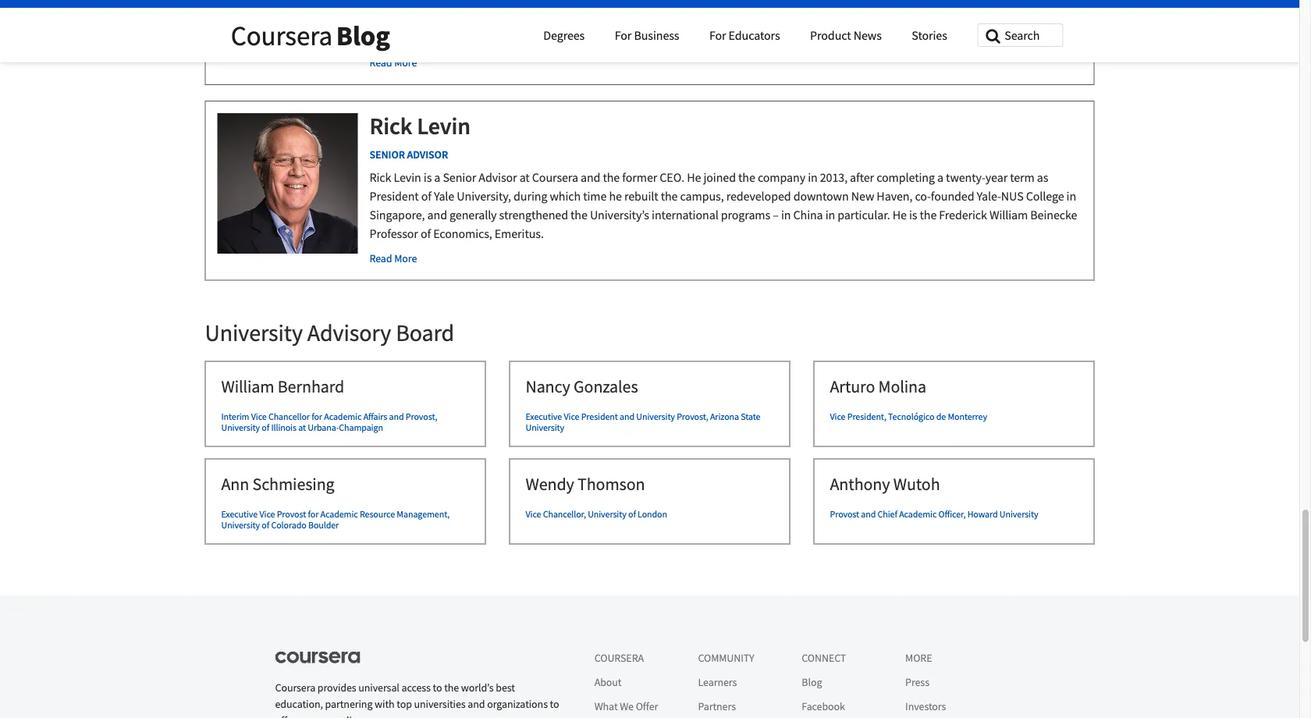 Task type: vqa. For each thing, say whether or not it's contained in the screenshot.
HEALTH
no



Task type: describe. For each thing, give the bounding box(es) containing it.
wendy thomson
[[526, 474, 645, 495]]

1 horizontal spatial is
[[909, 208, 917, 223]]

and left the chief at the right bottom
[[861, 509, 876, 521]]

best
[[496, 680, 515, 695]]

de
[[936, 411, 946, 423]]

and inside executive vice president and university provost, arizona state university
[[620, 411, 635, 423]]

vice for schmiesing
[[260, 509, 275, 521]]

coursera provides universal access to the world's best education, partnering with top universities and organizations to offer courses online.
[[275, 680, 559, 718]]

affairs
[[363, 411, 387, 423]]

universal
[[358, 680, 400, 695]]

joined
[[704, 170, 736, 186]]

strengthened
[[499, 208, 568, 223]]

what we offer link
[[595, 700, 658, 714]]

coursera for coursera blog
[[231, 18, 332, 52]]

tecnológico
[[888, 411, 935, 423]]

professor
[[370, 226, 418, 242]]

executive vice president and university provost, arizona state university
[[526, 411, 761, 433]]

offer
[[275, 713, 296, 718]]

schmiesing
[[253, 474, 335, 495]]

vice for bernhard
[[251, 411, 267, 423]]

search image
[[977, 23, 1000, 44]]

senior inside rick levin is a senior advisor at coursera and the former ceo. he joined the company in 2013, after completing a twenty-year term as president of yale university, during which time he rebuilt the campus, redeveloped downtown new haven, co-founded yale-nus college in singapore, and generally strengthened the university's international programs – in china in particular.  he is the frederick william beinecke professor of economics, emeritus.
[[443, 170, 476, 186]]

about
[[595, 676, 622, 690]]

connect
[[802, 651, 846, 665]]

read more for first read more link from the bottom of the page
[[370, 251, 417, 265]]

management,
[[397, 509, 450, 521]]

learners link
[[698, 676, 737, 690]]

university right howard
[[1000, 509, 1038, 521]]

president inside executive vice president and university provost, arizona state university
[[581, 411, 618, 423]]

haven,
[[877, 189, 913, 204]]

university inside executive vice provost for academic resource management, university of colorado boulder
[[221, 519, 260, 531]]

vice left "chancellor,"
[[526, 509, 541, 521]]

1 a from the left
[[434, 170, 440, 186]]

coursera inside rick levin is a senior advisor at coursera and the former ceo. he joined the company in 2013, after completing a twenty-year term as president of yale university, during which time he rebuilt the campus, redeveloped downtown new haven, co-founded yale-nus college in singapore, and generally strengthened the university's international programs – in china in particular.  he is the frederick william beinecke professor of economics, emeritus.
[[532, 170, 578, 186]]

ann
[[221, 474, 249, 495]]

president inside rick levin is a senior advisor at coursera and the former ceo. he joined the company in 2013, after completing a twenty-year term as president of yale university, during which time he rebuilt the campus, redeveloped downtown new haven, co-founded yale-nus college in singapore, and generally strengthened the university's international programs – in china in particular.  he is the frederick william beinecke professor of economics, emeritus.
[[370, 189, 419, 204]]

yale-
[[977, 189, 1001, 204]]

coursera blog
[[231, 18, 390, 52]]

investors
[[906, 700, 946, 714]]

1 vertical spatial he
[[893, 208, 907, 223]]

anthony
[[830, 474, 890, 495]]

0 horizontal spatial william
[[221, 376, 274, 398]]

0 horizontal spatial to
[[433, 680, 442, 695]]

howard
[[968, 509, 998, 521]]

company
[[758, 170, 806, 186]]

with
[[375, 697, 395, 711]]

arizona
[[710, 411, 739, 423]]

for educators
[[709, 27, 780, 43]]

frederick
[[939, 208, 987, 223]]

twenty-
[[946, 170, 986, 186]]

product news link
[[810, 27, 882, 43]]

2 vertical spatial more
[[906, 651, 932, 665]]

chief
[[878, 509, 898, 521]]

nancy
[[526, 376, 570, 398]]

world's
[[461, 680, 494, 695]]

urbana-
[[308, 421, 339, 433]]

universities
[[414, 697, 466, 711]]

coursera for coursera provides universal access to the world's best education, partnering with top universities and organizations to offer courses online.
[[275, 680, 315, 695]]

which
[[550, 189, 581, 204]]

offer
[[636, 700, 658, 714]]

arturo
[[830, 376, 875, 398]]

monterrey
[[948, 411, 987, 423]]

for educators link
[[709, 27, 780, 43]]

university up william bernhard
[[205, 318, 303, 347]]

downtown
[[794, 189, 849, 204]]

william bernhard
[[221, 376, 344, 398]]

ceo.
[[660, 170, 685, 186]]

for for for business
[[615, 27, 632, 43]]

university's
[[590, 208, 649, 223]]

of inside executive vice provost for academic resource management, university of colorado boulder
[[262, 519, 269, 531]]

academic for bernhard
[[324, 411, 362, 423]]

nus
[[1001, 189, 1024, 204]]

and down yale
[[427, 208, 447, 223]]

rick for rick levin is a senior advisor at coursera and the former ceo. he joined the company in 2013, after completing a twenty-year term as president of yale university, during which time he rebuilt the campus, redeveloped downtown new haven, co-founded yale-nus college in singapore, and generally strengthened the university's international programs – in china in particular.  he is the frederick william beinecke professor of economics, emeritus.
[[370, 170, 391, 186]]

product news
[[810, 27, 882, 43]]

news
[[854, 27, 882, 43]]

organizations
[[487, 697, 548, 711]]

what we offer
[[595, 700, 658, 714]]

of right the professor
[[421, 226, 431, 242]]

online.
[[335, 713, 366, 718]]

of left london
[[628, 509, 636, 521]]

provost, inside executive vice president and university provost, arizona state university
[[677, 411, 708, 423]]

we
[[620, 700, 634, 714]]

press link
[[906, 676, 930, 690]]

degrees link
[[543, 27, 585, 43]]

of inside interim vice chancellor for academic affairs and provost, university of illinois at urbana-champaign
[[262, 421, 269, 433]]

president,
[[847, 411, 887, 423]]

yale
[[434, 189, 454, 204]]

0 horizontal spatial he
[[687, 170, 701, 186]]

time
[[583, 189, 607, 204]]

after
[[850, 170, 874, 186]]

vice chancellor, university of london
[[526, 509, 667, 521]]

boulder
[[308, 519, 339, 531]]

executive vice provost for academic resource management, university of colorado boulder
[[221, 509, 450, 531]]

1 horizontal spatial blog
[[802, 676, 822, 690]]

university down nancy
[[526, 421, 564, 433]]

2 provost from the left
[[830, 509, 859, 521]]

programs
[[721, 208, 771, 223]]

senior inside rick levin senior advisor
[[370, 147, 405, 162]]

at inside interim vice chancellor for academic affairs and provost, university of illinois at urbana-champaign
[[298, 421, 306, 433]]

academic down wutoh
[[899, 509, 937, 521]]

at inside rick levin is a senior advisor at coursera and the former ceo. he joined the company in 2013, after completing a twenty-year term as president of yale university, during which time he rebuilt the campus, redeveloped downtown new haven, co-founded yale-nus college in singapore, and generally strengthened the university's international programs – in china in particular.  he is the frederick william beinecke professor of economics, emeritus.
[[520, 170, 530, 186]]

university down gonzales
[[636, 411, 675, 423]]

0 vertical spatial more
[[394, 56, 417, 70]]

for business link
[[615, 27, 679, 43]]

provides
[[318, 680, 356, 695]]

state
[[741, 411, 761, 423]]

particular.
[[838, 208, 890, 223]]

about link
[[595, 676, 622, 690]]

former
[[622, 170, 657, 186]]

the down co-
[[920, 208, 937, 223]]

interim
[[221, 411, 249, 423]]

co-
[[915, 189, 931, 204]]



Task type: locate. For each thing, give the bounding box(es) containing it.
champaign
[[339, 421, 383, 433]]

academic left 'affairs'
[[324, 411, 362, 423]]

facebook link
[[802, 700, 845, 714]]

1 vertical spatial senior
[[443, 170, 476, 186]]

1 horizontal spatial president
[[581, 411, 618, 423]]

in down downtown
[[826, 208, 835, 223]]

executive for nancy
[[526, 411, 562, 423]]

and right 'affairs'
[[389, 411, 404, 423]]

for for william bernhard
[[312, 411, 322, 423]]

1 for from the left
[[615, 27, 632, 43]]

press
[[906, 676, 930, 690]]

educators
[[729, 27, 780, 43]]

vice left president,
[[830, 411, 846, 423]]

1 vertical spatial advisor
[[479, 170, 517, 186]]

0 vertical spatial levin
[[417, 112, 471, 141]]

more up rick levin senior advisor
[[394, 56, 417, 70]]

executive
[[526, 411, 562, 423], [221, 509, 258, 521]]

college
[[1026, 189, 1064, 204]]

product
[[810, 27, 851, 43]]

provost, inside interim vice chancellor for academic affairs and provost, university of illinois at urbana-champaign
[[406, 411, 437, 423]]

redeveloped
[[726, 189, 791, 204]]

for for ann schmiesing
[[308, 509, 319, 521]]

executive for ann
[[221, 509, 258, 521]]

coursera for coursera
[[595, 651, 644, 665]]

academic inside executive vice provost for academic resource management, university of colorado boulder
[[320, 509, 358, 521]]

at right the illinois
[[298, 421, 306, 433]]

he up campus,
[[687, 170, 701, 186]]

1 horizontal spatial advisor
[[479, 170, 517, 186]]

read down 'coursera blog'
[[370, 56, 392, 70]]

0 horizontal spatial provost,
[[406, 411, 437, 423]]

1 provost, from the left
[[406, 411, 437, 423]]

senior up 'singapore,'
[[370, 147, 405, 162]]

rick inside rick levin is a senior advisor at coursera and the former ceo. he joined the company in 2013, after completing a twenty-year term as president of yale university, during which time he rebuilt the campus, redeveloped downtown new haven, co-founded yale-nus college in singapore, and generally strengthened the university's international programs – in china in particular.  he is the frederick william beinecke professor of economics, emeritus.
[[370, 170, 391, 186]]

he
[[609, 189, 622, 204]]

officer,
[[939, 509, 966, 521]]

provost and chief academic officer, howard university
[[830, 509, 1038, 521]]

1 vertical spatial rick
[[370, 170, 391, 186]]

of left colorado
[[262, 519, 269, 531]]

is
[[424, 170, 432, 186], [909, 208, 917, 223]]

emeritus.
[[495, 226, 544, 242]]

0 vertical spatial read more link
[[206, 55, 1078, 71]]

rick inside rick levin senior advisor
[[370, 112, 412, 141]]

0 vertical spatial read
[[370, 56, 392, 70]]

vice president, tecnológico de monterrey
[[830, 411, 987, 423]]

0 horizontal spatial executive
[[221, 509, 258, 521]]

1 horizontal spatial a
[[937, 170, 944, 186]]

0 vertical spatial advisor
[[407, 147, 448, 162]]

levin inside rick levin senior advisor
[[417, 112, 471, 141]]

founded
[[931, 189, 975, 204]]

rick levin senior advisor
[[370, 112, 471, 162]]

0 vertical spatial to
[[433, 680, 442, 695]]

university advisory board
[[205, 318, 454, 347]]

term
[[1010, 170, 1035, 186]]

1 horizontal spatial he
[[893, 208, 907, 223]]

0 vertical spatial at
[[520, 170, 530, 186]]

1 vertical spatial read
[[370, 251, 392, 265]]

provost, right 'affairs'
[[406, 411, 437, 423]]

vice inside executive vice provost for academic resource management, university of colorado boulder
[[260, 509, 275, 521]]

in up beinecke
[[1067, 189, 1076, 204]]

None text field
[[977, 23, 1063, 47]]

courses
[[298, 713, 333, 718]]

1 vertical spatial read more
[[370, 251, 417, 265]]

university down thomson
[[588, 509, 627, 521]]

for left educators
[[709, 27, 726, 43]]

in right –
[[781, 208, 791, 223]]

a up yale
[[434, 170, 440, 186]]

vice inside executive vice president and university provost, arizona state university
[[564, 411, 579, 423]]

1 vertical spatial levin
[[394, 170, 421, 186]]

executive down ann
[[221, 509, 258, 521]]

1 horizontal spatial for
[[709, 27, 726, 43]]

rick levin is a senior advisor at coursera and the former ceo. he joined the company in 2013, after completing a twenty-year term as president of yale university, during which time he rebuilt the campus, redeveloped downtown new haven, co-founded yale-nus college in singapore, and generally strengthened the university's international programs – in china in particular.  he is the frederick william beinecke professor of economics, emeritus.
[[370, 170, 1077, 242]]

levin for rick levin is a senior advisor at coursera and the former ceo. he joined the company in 2013, after completing a twenty-year term as president of yale university, during which time he rebuilt the campus, redeveloped downtown new haven, co-founded yale-nus college in singapore, and generally strengthened the university's international programs – in china in particular.  he is the frederick william beinecke professor of economics, emeritus.
[[394, 170, 421, 186]]

the up he
[[603, 170, 620, 186]]

0 horizontal spatial president
[[370, 189, 419, 204]]

1 rick from the top
[[370, 112, 412, 141]]

and down gonzales
[[620, 411, 635, 423]]

advisor up university,
[[479, 170, 517, 186]]

read more link down the university's
[[206, 251, 1078, 266]]

0 vertical spatial is
[[424, 170, 432, 186]]

read more link down for business
[[206, 55, 1078, 71]]

0 horizontal spatial a
[[434, 170, 440, 186]]

1 vertical spatial executive
[[221, 509, 258, 521]]

0 horizontal spatial blog
[[336, 18, 390, 52]]

1 vertical spatial at
[[298, 421, 306, 433]]

community
[[698, 651, 754, 665]]

gonzales
[[574, 376, 638, 398]]

university,
[[457, 189, 511, 204]]

1 vertical spatial more
[[394, 251, 417, 265]]

1 vertical spatial william
[[221, 376, 274, 398]]

blog link
[[802, 676, 822, 690]]

0 vertical spatial for
[[312, 411, 322, 423]]

singapore,
[[370, 208, 425, 223]]

1 horizontal spatial at
[[520, 170, 530, 186]]

thomson
[[578, 474, 645, 495]]

anthony wutoh
[[830, 474, 940, 495]]

interim vice chancellor for academic affairs and provost, university of illinois at urbana-champaign
[[221, 411, 437, 433]]

0 horizontal spatial senior
[[370, 147, 405, 162]]

2 provost, from the left
[[677, 411, 708, 423]]

generally
[[450, 208, 497, 223]]

new
[[851, 189, 874, 204]]

executive inside executive vice provost for academic resource management, university of colorado boulder
[[221, 509, 258, 521]]

vice right interim
[[251, 411, 267, 423]]

1 vertical spatial president
[[581, 411, 618, 423]]

levin up 'singapore,'
[[394, 170, 421, 186]]

1 read more link from the top
[[206, 55, 1078, 71]]

william down the "nus"
[[990, 208, 1028, 223]]

rebuilt
[[624, 189, 658, 204]]

executive down nancy
[[526, 411, 562, 423]]

vice down nancy gonzales
[[564, 411, 579, 423]]

coursera
[[231, 18, 332, 52], [532, 170, 578, 186], [595, 651, 644, 665], [275, 680, 315, 695]]

he
[[687, 170, 701, 186], [893, 208, 907, 223]]

rick for rick levin senior advisor
[[370, 112, 412, 141]]

1 vertical spatial read more link
[[206, 251, 1078, 266]]

resource
[[360, 509, 395, 521]]

advisor inside rick levin is a senior advisor at coursera and the former ceo. he joined the company in 2013, after completing a twenty-year term as president of yale university, during which time he rebuilt the campus, redeveloped downtown new haven, co-founded yale-nus college in singapore, and generally strengthened the university's international programs – in china in particular.  he is the frederick william beinecke professor of economics, emeritus.
[[479, 170, 517, 186]]

chancellor,
[[543, 509, 586, 521]]

0 vertical spatial senior
[[370, 147, 405, 162]]

1 provost from the left
[[277, 509, 306, 521]]

and
[[581, 170, 601, 186], [427, 208, 447, 223], [389, 411, 404, 423], [620, 411, 635, 423], [861, 509, 876, 521], [468, 697, 485, 711]]

academic for schmiesing
[[320, 509, 358, 521]]

illinois
[[271, 421, 297, 433]]

to up 'universities'
[[433, 680, 442, 695]]

read more link
[[206, 55, 1078, 71], [206, 251, 1078, 266]]

a
[[434, 170, 440, 186], [937, 170, 944, 186]]

the down ceo.
[[661, 189, 678, 204]]

for left business
[[615, 27, 632, 43]]

1 vertical spatial to
[[550, 697, 559, 711]]

wendy
[[526, 474, 574, 495]]

he down haven,
[[893, 208, 907, 223]]

of left yale
[[421, 189, 432, 204]]

president
[[370, 189, 419, 204], [581, 411, 618, 423]]

president up 'singapore,'
[[370, 189, 419, 204]]

and down 'world's'
[[468, 697, 485, 711]]

the down which
[[571, 208, 588, 223]]

for right chancellor at the bottom left
[[312, 411, 322, 423]]

and inside interim vice chancellor for academic affairs and provost, university of illinois at urbana-champaign
[[389, 411, 404, 423]]

2 read from the top
[[370, 251, 392, 265]]

bernhard
[[278, 376, 344, 398]]

the
[[603, 170, 620, 186], [738, 170, 755, 186], [661, 189, 678, 204], [571, 208, 588, 223], [920, 208, 937, 223], [444, 680, 459, 695]]

william inside rick levin is a senior advisor at coursera and the former ceo. he joined the company in 2013, after completing a twenty-year term as president of yale university, during which time he rebuilt the campus, redeveloped downtown new haven, co-founded yale-nus college in singapore, and generally strengthened the university's international programs – in china in particular.  he is the frederick william beinecke professor of economics, emeritus.
[[990, 208, 1028, 223]]

arturo molina
[[830, 376, 927, 398]]

academic
[[324, 411, 362, 423], [320, 509, 358, 521], [899, 509, 937, 521]]

the up 'universities'
[[444, 680, 459, 695]]

academic inside interim vice chancellor for academic affairs and provost, university of illinois at urbana-champaign
[[324, 411, 362, 423]]

0 horizontal spatial at
[[298, 421, 306, 433]]

university inside interim vice chancellor for academic affairs and provost, university of illinois at urbana-champaign
[[221, 421, 260, 433]]

for inside executive vice provost for academic resource management, university of colorado boulder
[[308, 509, 319, 521]]

0 vertical spatial he
[[687, 170, 701, 186]]

academic left resource
[[320, 509, 358, 521]]

provost, left 'arizona'
[[677, 411, 708, 423]]

levin for rick levin senior advisor
[[417, 112, 471, 141]]

vice down ann schmiesing
[[260, 509, 275, 521]]

advisor inside rick levin senior advisor
[[407, 147, 448, 162]]

for right colorado
[[308, 509, 319, 521]]

levin inside rick levin is a senior advisor at coursera and the former ceo. he joined the company in 2013, after completing a twenty-year term as president of yale university, during which time he rebuilt the campus, redeveloped downtown new haven, co-founded yale-nus college in singapore, and generally strengthened the university's international programs – in china in particular.  he is the frederick william beinecke professor of economics, emeritus.
[[394, 170, 421, 186]]

for inside interim vice chancellor for academic affairs and provost, university of illinois at urbana-champaign
[[312, 411, 322, 423]]

at up during
[[520, 170, 530, 186]]

levin up yale
[[417, 112, 471, 141]]

1 horizontal spatial provost,
[[677, 411, 708, 423]]

the inside coursera provides universal access to the world's best education, partnering with top universities and organizations to offer courses online.
[[444, 680, 459, 695]]

during
[[514, 189, 547, 204]]

is down rick levin senior advisor
[[424, 170, 432, 186]]

0 horizontal spatial is
[[424, 170, 432, 186]]

top
[[397, 697, 412, 711]]

provost down schmiesing
[[277, 509, 306, 521]]

william up interim
[[221, 376, 274, 398]]

vice for gonzales
[[564, 411, 579, 423]]

None search field
[[977, 23, 1063, 47]]

0 vertical spatial executive
[[526, 411, 562, 423]]

advisory
[[307, 318, 391, 347]]

1 horizontal spatial provost
[[830, 509, 859, 521]]

more up press
[[906, 651, 932, 665]]

0 vertical spatial blog
[[336, 18, 390, 52]]

for
[[312, 411, 322, 423], [308, 509, 319, 521]]

1 vertical spatial blog
[[802, 676, 822, 690]]

of
[[421, 189, 432, 204], [421, 226, 431, 242], [262, 421, 269, 433], [628, 509, 636, 521], [262, 519, 269, 531]]

more down the professor
[[394, 251, 417, 265]]

stories link
[[912, 27, 947, 43]]

stories
[[912, 27, 947, 43]]

0 horizontal spatial advisor
[[407, 147, 448, 162]]

year
[[986, 170, 1008, 186]]

facebook
[[802, 700, 845, 714]]

and up time on the top left
[[581, 170, 601, 186]]

senior up yale
[[443, 170, 476, 186]]

in up downtown
[[808, 170, 818, 186]]

0 vertical spatial rick
[[370, 112, 412, 141]]

the up redeveloped
[[738, 170, 755, 186]]

provost inside executive vice provost for academic resource management, university of colorado boulder
[[277, 509, 306, 521]]

0 horizontal spatial for
[[615, 27, 632, 43]]

vice inside interim vice chancellor for academic affairs and provost, university of illinois at urbana-champaign
[[251, 411, 267, 423]]

university down ann
[[221, 519, 260, 531]]

molina
[[879, 376, 927, 398]]

is down co-
[[909, 208, 917, 223]]

2 for from the left
[[709, 27, 726, 43]]

1 vertical spatial is
[[909, 208, 917, 223]]

0 vertical spatial president
[[370, 189, 419, 204]]

blog
[[336, 18, 390, 52], [802, 676, 822, 690]]

0 vertical spatial william
[[990, 208, 1028, 223]]

partnering
[[325, 697, 373, 711]]

a up founded
[[937, 170, 944, 186]]

provost down anthony
[[830, 509, 859, 521]]

read
[[370, 56, 392, 70], [370, 251, 392, 265]]

beinecke
[[1031, 208, 1077, 223]]

learners
[[698, 676, 737, 690]]

campus,
[[680, 189, 724, 204]]

1 horizontal spatial executive
[[526, 411, 562, 423]]

2 a from the left
[[937, 170, 944, 186]]

advisor up yale
[[407, 147, 448, 162]]

1 read more from the top
[[370, 56, 417, 70]]

provost
[[277, 509, 306, 521], [830, 509, 859, 521]]

president down gonzales
[[581, 411, 618, 423]]

and inside coursera provides universal access to the world's best education, partnering with top universities and organizations to offer courses online.
[[468, 697, 485, 711]]

2 rick from the top
[[370, 170, 391, 186]]

0 horizontal spatial provost
[[277, 509, 306, 521]]

for
[[615, 27, 632, 43], [709, 27, 726, 43]]

vice
[[251, 411, 267, 423], [564, 411, 579, 423], [830, 411, 846, 423], [260, 509, 275, 521], [526, 509, 541, 521]]

0 vertical spatial read more
[[370, 56, 417, 70]]

1 read from the top
[[370, 56, 392, 70]]

for for for educators
[[709, 27, 726, 43]]

what
[[595, 700, 618, 714]]

2 read more from the top
[[370, 251, 417, 265]]

coursera image
[[275, 652, 360, 664]]

to right organizations
[[550, 697, 559, 711]]

investors link
[[906, 700, 946, 714]]

chancellor
[[268, 411, 310, 423]]

2 read more link from the top
[[206, 251, 1078, 266]]

read down the professor
[[370, 251, 392, 265]]

of left the illinois
[[262, 421, 269, 433]]

1 horizontal spatial senior
[[443, 170, 476, 186]]

1 vertical spatial for
[[308, 509, 319, 521]]

william
[[990, 208, 1028, 223], [221, 376, 274, 398]]

1 horizontal spatial william
[[990, 208, 1028, 223]]

executive inside executive vice president and university provost, arizona state university
[[526, 411, 562, 423]]

1 horizontal spatial to
[[550, 697, 559, 711]]

university left the illinois
[[221, 421, 260, 433]]

university
[[205, 318, 303, 347], [636, 411, 675, 423], [221, 421, 260, 433], [526, 421, 564, 433], [588, 509, 627, 521], [1000, 509, 1038, 521], [221, 519, 260, 531]]

coursera inside coursera provides universal access to the world's best education, partnering with top universities and organizations to offer courses online.
[[275, 680, 315, 695]]

for business
[[615, 27, 679, 43]]

read more for second read more link from the bottom
[[370, 56, 417, 70]]

economics,
[[433, 226, 492, 242]]



